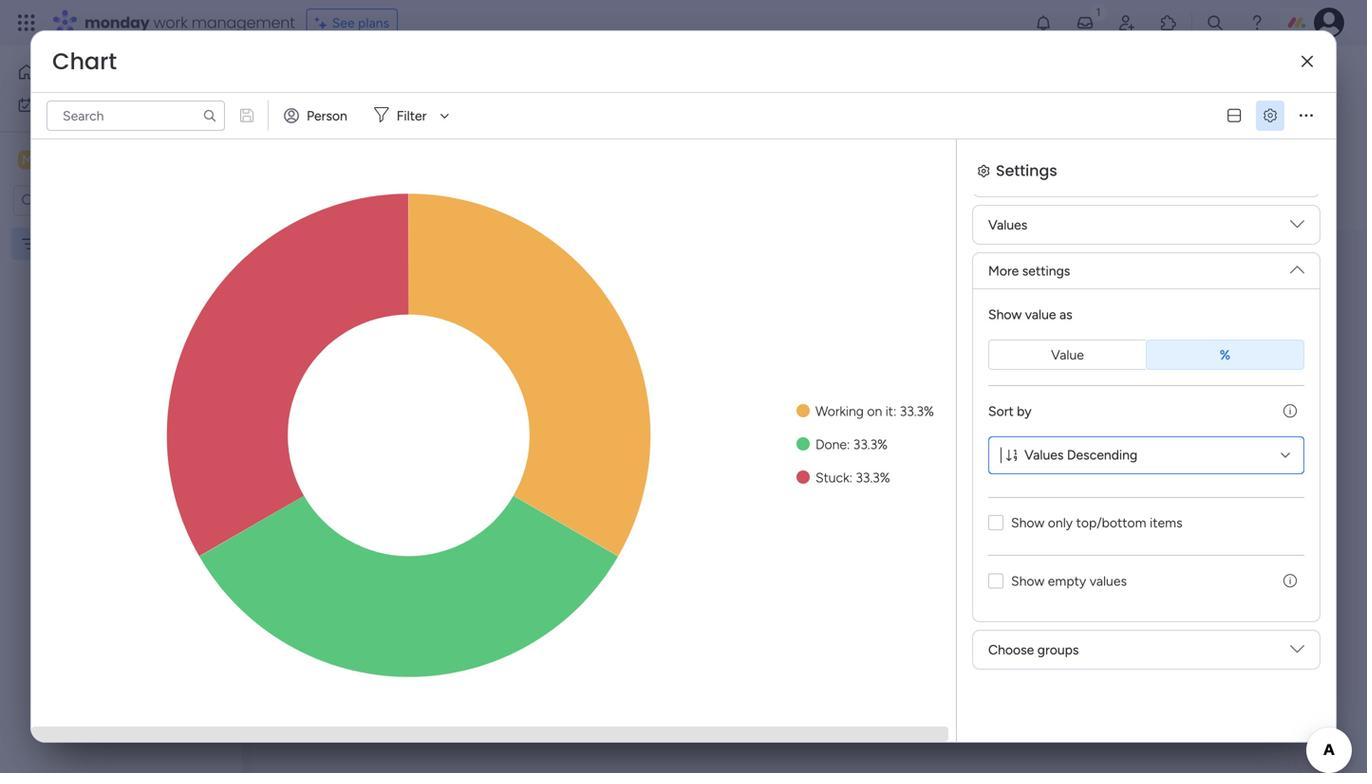 Task type: describe. For each thing, give the bounding box(es) containing it.
project
[[326, 118, 369, 135]]

board
[[377, 62, 445, 94]]

apps image
[[1159, 13, 1178, 32]]

My first board field
[[289, 62, 449, 94]]

items
[[1150, 515, 1182, 531]]

notifications image
[[1034, 13, 1053, 32]]

done : 33.3%
[[815, 437, 888, 453]]

my for my work
[[42, 97, 60, 113]]

show for show empty values
[[1011, 573, 1045, 589]]

select product image
[[17, 13, 36, 32]]

monday work management
[[84, 12, 295, 33]]

home button
[[11, 57, 204, 87]]

v2 split view image
[[1228, 109, 1241, 123]]

empty
[[1048, 573, 1086, 589]]

workspace image
[[18, 150, 37, 170]]

choose
[[988, 642, 1034, 658]]

new project button
[[288, 111, 377, 142]]

invite members image
[[1117, 13, 1136, 32]]

dapulse x slim image
[[1301, 55, 1313, 69]]

groups
[[1037, 642, 1079, 658]]

monday
[[84, 12, 150, 33]]

chart
[[52, 46, 117, 77]]

33.3% for stuck : 33.3%
[[856, 470, 890, 486]]

: for done : 33.3%
[[847, 437, 850, 453]]

value button
[[988, 340, 1146, 370]]

Chart field
[[47, 46, 122, 77]]

values for values
[[988, 217, 1028, 233]]

top/bottom
[[1076, 515, 1146, 531]]

m
[[22, 152, 33, 168]]

done
[[815, 437, 847, 453]]

dapulse dropdown down arrow image for values
[[1290, 217, 1304, 239]]

value
[[1051, 347, 1084, 363]]

my work
[[42, 97, 92, 113]]

0 vertical spatial :
[[893, 403, 896, 420]]

sort by
[[988, 403, 1032, 420]]

0 vertical spatial 33.3%
[[900, 403, 934, 420]]

john smith image
[[1314, 8, 1344, 38]]

settings
[[1022, 263, 1070, 279]]

see plans button
[[306, 9, 398, 37]]

stuck
[[815, 470, 849, 486]]

working on it : 33.3%
[[815, 403, 934, 420]]

values for values descending
[[1024, 447, 1064, 463]]

on
[[867, 403, 882, 420]]

more settings
[[988, 263, 1070, 279]]

value
[[1025, 307, 1056, 323]]

new
[[295, 118, 323, 135]]

show for show value as
[[988, 307, 1022, 323]]

my for my first board
[[293, 62, 326, 94]]

person
[[307, 108, 347, 124]]

: for stuck : 33.3%
[[849, 470, 852, 486]]

2 v2 info image from the top
[[1284, 573, 1297, 590]]

search everything image
[[1206, 13, 1225, 32]]

it
[[885, 403, 893, 420]]

filter button
[[366, 101, 456, 131]]

show only top/bottom items
[[1011, 515, 1182, 531]]

sort
[[988, 403, 1014, 420]]

by
[[1017, 403, 1032, 420]]

v2 settings line image
[[1264, 109, 1277, 123]]

more dots image
[[1300, 109, 1313, 123]]

values descending
[[1024, 447, 1138, 463]]



Task type: vqa. For each thing, say whether or not it's contained in the screenshot.
dapulse attachment image
no



Task type: locate. For each thing, give the bounding box(es) containing it.
working
[[815, 403, 864, 420]]

:
[[893, 403, 896, 420], [847, 437, 850, 453], [849, 470, 852, 486]]

plans
[[358, 15, 389, 31]]

v2 info image
[[1284, 403, 1297, 420], [1284, 573, 1297, 590]]

1 horizontal spatial work
[[153, 12, 188, 33]]

inbox image
[[1076, 13, 1095, 32]]

descending
[[1067, 447, 1138, 463]]

1 vertical spatial values
[[1024, 447, 1064, 463]]

33.3% down on
[[853, 437, 888, 453]]

2 vertical spatial dapulse dropdown down arrow image
[[1290, 643, 1304, 664]]

1 vertical spatial 33.3%
[[853, 437, 888, 453]]

work
[[153, 12, 188, 33], [63, 97, 92, 113]]

0 vertical spatial dapulse dropdown down arrow image
[[1290, 217, 1304, 239]]

: right on
[[893, 403, 896, 420]]

values
[[1090, 573, 1127, 589]]

my up the person popup button
[[293, 62, 326, 94]]

search image
[[202, 108, 217, 123]]

new project
[[295, 118, 369, 135]]

stuck : 33.3%
[[815, 470, 890, 486]]

dapulse dropdown down arrow image
[[1290, 217, 1304, 239], [1290, 255, 1304, 277], [1290, 643, 1304, 664]]

show left only
[[1011, 515, 1045, 531]]

0 vertical spatial my
[[293, 62, 326, 94]]

2 vertical spatial :
[[849, 470, 852, 486]]

show left value
[[988, 307, 1022, 323]]

more
[[988, 263, 1019, 279]]

my inside field
[[293, 62, 326, 94]]

1 vertical spatial my
[[42, 97, 60, 113]]

see plans
[[332, 15, 389, 31]]

0 vertical spatial values
[[988, 217, 1028, 233]]

work down home
[[63, 97, 92, 113]]

show empty values
[[1011, 573, 1127, 589]]

dapulse dropdown down arrow image for more settings
[[1290, 255, 1304, 277]]

filter by anything image
[[784, 115, 807, 138]]

values up more
[[988, 217, 1028, 233]]

1 dapulse dropdown down arrow image from the top
[[1290, 217, 1304, 239]]

values right v2 number desc icon
[[1024, 447, 1064, 463]]

: down 'done : 33.3%'
[[849, 470, 852, 486]]

2 vertical spatial show
[[1011, 573, 1045, 589]]

m button
[[13, 144, 189, 176]]

2 dapulse dropdown down arrow image from the top
[[1290, 255, 1304, 277]]

work for my
[[63, 97, 92, 113]]

home
[[44, 64, 80, 80]]

my
[[293, 62, 326, 94], [42, 97, 60, 113]]

Search field
[[561, 113, 618, 140]]

list box
[[0, 224, 242, 516]]

settings
[[996, 160, 1057, 181]]

help image
[[1247, 13, 1266, 32]]

: up stuck : 33.3%
[[847, 437, 850, 453]]

1 vertical spatial v2 info image
[[1284, 573, 1297, 590]]

None search field
[[47, 101, 225, 131]]

arrow down image
[[433, 104, 456, 127]]

Filter dashboard by text search field
[[47, 101, 225, 131]]

management
[[192, 12, 295, 33]]

33.3%
[[900, 403, 934, 420], [853, 437, 888, 453], [856, 470, 890, 486]]

work inside button
[[63, 97, 92, 113]]

my first board
[[293, 62, 445, 94]]

show
[[988, 307, 1022, 323], [1011, 515, 1045, 531], [1011, 573, 1045, 589]]

see
[[332, 15, 355, 31]]

3 dapulse dropdown down arrow image from the top
[[1290, 643, 1304, 664]]

0 vertical spatial work
[[153, 12, 188, 33]]

main content
[[252, 230, 1367, 774]]

person button
[[276, 101, 359, 131]]

0 horizontal spatial my
[[42, 97, 60, 113]]

choose groups
[[988, 642, 1079, 658]]

work for monday
[[153, 12, 188, 33]]

values
[[988, 217, 1028, 233], [1024, 447, 1064, 463]]

dapulse dropdown down arrow image for choose groups
[[1290, 643, 1304, 664]]

show left empty
[[1011, 573, 1045, 589]]

1 horizontal spatial my
[[293, 62, 326, 94]]

show value as
[[988, 307, 1072, 323]]

% button
[[1146, 340, 1304, 370]]

my work button
[[11, 90, 204, 120]]

only
[[1048, 515, 1073, 531]]

33.3% for done : 33.3%
[[853, 437, 888, 453]]

work right monday
[[153, 12, 188, 33]]

show for show only top/bottom items
[[1011, 515, 1045, 531]]

1 vertical spatial work
[[63, 97, 92, 113]]

option
[[0, 227, 242, 231]]

1 vertical spatial dapulse dropdown down arrow image
[[1290, 255, 1304, 277]]

v2 number desc image
[[1006, 449, 1017, 463]]

2 vertical spatial 33.3%
[[856, 470, 890, 486]]

1 v2 info image from the top
[[1284, 403, 1297, 420]]

0 vertical spatial v2 info image
[[1284, 403, 1297, 420]]

0 vertical spatial show
[[988, 307, 1022, 323]]

1 vertical spatial :
[[847, 437, 850, 453]]

1 vertical spatial show
[[1011, 515, 1045, 531]]

33.3% down 'done : 33.3%'
[[856, 470, 890, 486]]

0 horizontal spatial work
[[63, 97, 92, 113]]

my down home
[[42, 97, 60, 113]]

33.3% right it
[[900, 403, 934, 420]]

filter
[[397, 108, 427, 124]]

1 image
[[1090, 1, 1107, 22]]

%
[[1220, 347, 1231, 363]]

first
[[331, 62, 372, 94]]

my inside button
[[42, 97, 60, 113]]

as
[[1059, 307, 1072, 323]]



